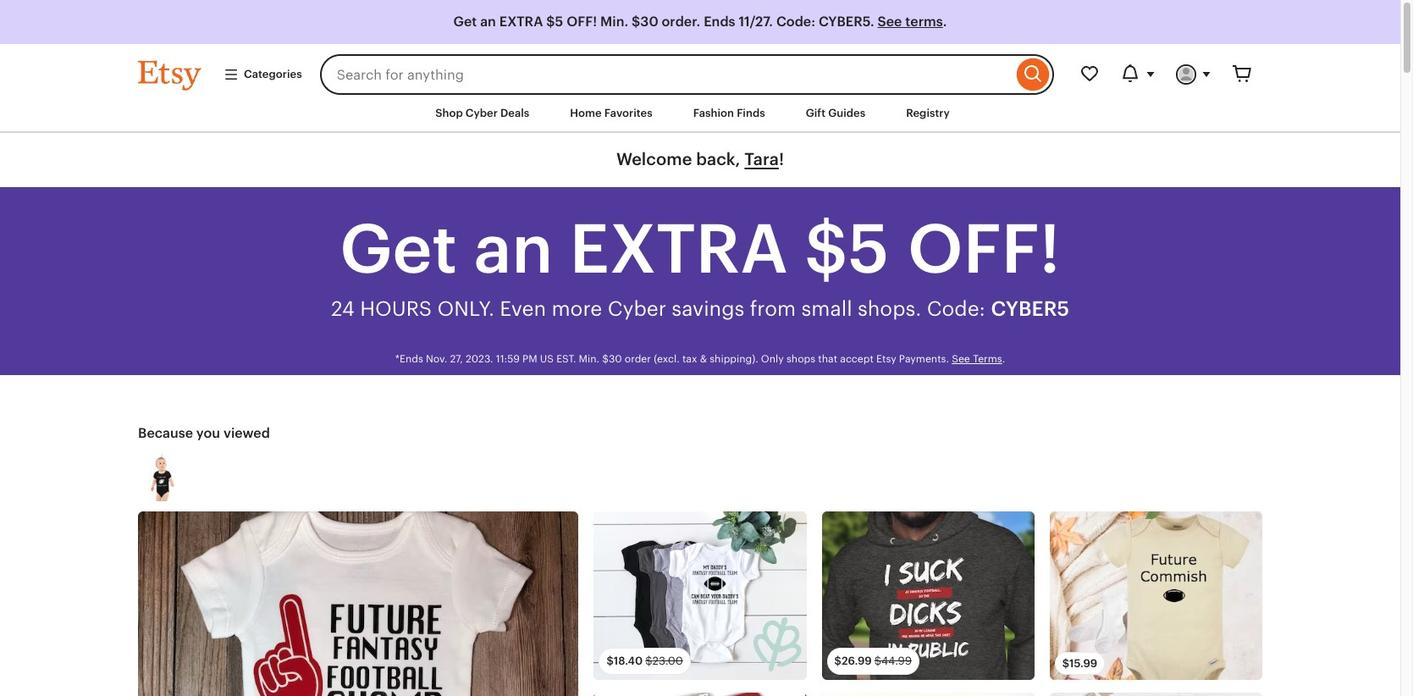Task type: locate. For each thing, give the bounding box(es) containing it.
.
[[944, 14, 948, 30], [1003, 353, 1006, 365]]

$5 off!
[[805, 210, 1061, 288]]

!
[[779, 150, 785, 169]]

etsy
[[877, 353, 897, 365]]

1 vertical spatial code:
[[927, 298, 986, 320]]

0 horizontal spatial cyber
[[466, 107, 498, 119]]

0 horizontal spatial $30
[[603, 353, 622, 365]]

favorites
[[605, 107, 653, 119]]

pm
[[523, 353, 538, 365]]

fantasy football onesie for babies - fantasy football punishment for dad image
[[138, 453, 187, 502]]

tara
[[745, 150, 779, 169]]

fashion finds
[[694, 107, 766, 119]]

get an extra $5 off! min. $30 order. ends 11/27. code: cyber5. see terms .
[[454, 14, 948, 30]]

1 vertical spatial cyber
[[608, 298, 667, 320]]

terms
[[906, 14, 944, 30]]

0 vertical spatial code:
[[777, 14, 816, 30]]

26.99
[[842, 655, 872, 668]]

finds
[[737, 107, 766, 119]]

(excl.
[[654, 353, 680, 365]]

1 vertical spatial .
[[1003, 353, 1006, 365]]

min. right off!
[[601, 14, 629, 30]]

see terms link
[[952, 353, 1003, 365]]

savings
[[672, 298, 745, 320]]

ends
[[704, 14, 736, 30]]

welcome back, tara !
[[617, 150, 785, 169]]

extra for $5
[[500, 14, 543, 30]]

. right see
[[944, 14, 948, 30]]

custom paddle keychain image
[[822, 693, 1035, 696]]

1 horizontal spatial code:
[[927, 298, 986, 320]]

1 horizontal spatial min.
[[601, 14, 629, 30]]

extra
[[500, 14, 543, 30], [570, 210, 789, 288]]

my first football season onesie®, football baby shower, baby shower gift, football onesie®, baby boy onesie®, gender neutral onesie® image
[[1050, 693, 1263, 696]]

1 vertical spatial an
[[474, 210, 554, 288]]

an up 'even'
[[474, 210, 554, 288]]

11/27.
[[739, 14, 774, 30]]

shop cyber deals link
[[423, 98, 542, 129]]

23.00
[[653, 655, 684, 668]]

code: right the 11/27.
[[777, 14, 816, 30]]

min. right est.
[[579, 353, 600, 365]]

because
[[138, 425, 193, 442]]

code:
[[777, 14, 816, 30], [927, 298, 986, 320]]

$ 18.40 $ 23.00
[[607, 655, 684, 668]]

$30 left the order
[[603, 353, 622, 365]]

0 vertical spatial min.
[[601, 14, 629, 30]]

0 vertical spatial $30
[[632, 14, 659, 30]]

extra up 24 hours only. even more cyber savings from small shops. code: cyber5
[[570, 210, 789, 288]]

categories banner
[[108, 44, 1294, 95]]

0 vertical spatial get
[[454, 14, 477, 30]]

. down cyber5
[[1003, 353, 1006, 365]]

1 vertical spatial get
[[340, 210, 458, 288]]

cyber up the order
[[608, 298, 667, 320]]

1 vertical spatial min.
[[579, 353, 600, 365]]

$
[[607, 655, 614, 668], [646, 655, 653, 668], [835, 655, 842, 668], [875, 655, 882, 668], [1063, 658, 1070, 670]]

categories
[[244, 68, 302, 80]]

0 vertical spatial extra
[[500, 14, 543, 30]]

cyber5.
[[819, 14, 875, 30]]

0 horizontal spatial code:
[[777, 14, 816, 30]]

15.99
[[1070, 658, 1098, 670]]

off!
[[567, 14, 597, 30]]

cyber
[[466, 107, 498, 119], [608, 298, 667, 320]]

0 vertical spatial cyber
[[466, 107, 498, 119]]

Search for anything text field
[[320, 54, 1013, 95]]

shop cyber deals
[[436, 107, 530, 119]]

1 horizontal spatial extra
[[570, 210, 789, 288]]

gift
[[806, 107, 826, 119]]

1 horizontal spatial .
[[1003, 353, 1006, 365]]

menu bar
[[108, 95, 1294, 133]]

18.40
[[614, 655, 643, 668]]

back,
[[697, 150, 741, 169]]

gift guides
[[806, 107, 866, 119]]

payments.
[[900, 353, 950, 365]]

0 vertical spatial .
[[944, 14, 948, 30]]

1 vertical spatial $30
[[603, 353, 622, 365]]

us
[[540, 353, 554, 365]]

get
[[454, 14, 477, 30], [340, 210, 458, 288]]

an left "$5"
[[480, 14, 496, 30]]

an
[[480, 14, 496, 30], [474, 210, 554, 288]]

None search field
[[320, 54, 1055, 95]]

$30 left order.
[[632, 14, 659, 30]]

0 vertical spatial an
[[480, 14, 496, 30]]

cyber5
[[992, 298, 1070, 320]]

gift guides link
[[794, 98, 879, 129]]

an for get an extra $5 off! min. $30 order. ends 11/27. code: cyber5. see terms .
[[480, 14, 496, 30]]

1 horizontal spatial cyber
[[608, 298, 667, 320]]

because you viewed
[[138, 425, 270, 442]]

0 horizontal spatial extra
[[500, 14, 543, 30]]

$30
[[632, 14, 659, 30], [603, 353, 622, 365]]

code: up see terms
[[927, 298, 986, 320]]

extra left "$5"
[[500, 14, 543, 30]]

min.
[[601, 14, 629, 30], [579, 353, 600, 365]]

1 vertical spatial extra
[[570, 210, 789, 288]]

18+ the brat pack image
[[594, 693, 807, 696]]

that
[[819, 353, 838, 365]]

cyber right shop
[[466, 107, 498, 119]]

even
[[500, 298, 547, 320]]

1 horizontal spatial $30
[[632, 14, 659, 30]]

only
[[762, 353, 784, 365]]



Task type: describe. For each thing, give the bounding box(es) containing it.
small
[[802, 298, 853, 320]]

*ends
[[395, 353, 423, 365]]

get for get an extra $5 off! min. $30 order. ends 11/27. code: cyber5. see terms .
[[454, 14, 477, 30]]

tara link
[[745, 150, 779, 169]]

order.
[[662, 14, 701, 30]]

$ for $ 18.40 $ 23.00
[[607, 655, 614, 668]]

$ 26.99 $ 44.99
[[835, 655, 912, 668]]

viewed
[[224, 425, 270, 442]]

extra for $5 off!
[[570, 210, 789, 288]]

guides
[[829, 107, 866, 119]]

more
[[552, 298, 603, 320]]

funny fantasy football hoodie fantasy football loser punishment fantasy football draft hooded sweatshirt image
[[822, 512, 1035, 681]]

shops.
[[858, 298, 922, 320]]

deals
[[501, 107, 530, 119]]

2023.
[[466, 353, 494, 365]]

fashion
[[694, 107, 735, 119]]

44.99
[[882, 655, 912, 668]]

code: for 11/27.
[[777, 14, 816, 30]]

$ 15.99
[[1063, 658, 1098, 670]]

shops
[[787, 353, 816, 365]]

from
[[750, 298, 797, 320]]

none search field inside the categories banner
[[320, 54, 1055, 95]]

get for get an extra $5 off!
[[340, 210, 458, 288]]

shop
[[436, 107, 463, 119]]

fantasy football shirt,  football shirt, dad and baby shirt, dad and kid shirt, funny football shirt, father's day shirt, kid football shirt image
[[594, 512, 807, 681]]

get an extra $5 off!
[[340, 210, 1061, 288]]

nov.
[[426, 353, 448, 365]]

order
[[625, 353, 651, 365]]

home favorites
[[570, 107, 653, 119]]

home favorites link
[[558, 98, 666, 129]]

0 horizontal spatial .
[[944, 14, 948, 30]]

registry link
[[894, 98, 963, 129]]

an for get an extra $5 off!
[[474, 210, 554, 288]]

only.
[[438, 298, 495, 320]]

categories button
[[211, 59, 315, 90]]

you
[[196, 425, 220, 442]]

0 horizontal spatial min.
[[579, 353, 600, 365]]

registry
[[907, 107, 950, 119]]

fashion finds link
[[681, 98, 778, 129]]

accept
[[841, 353, 874, 365]]

&
[[700, 353, 707, 365]]

*ends nov. 27, 2023. 11:59 pm us est. min. $30 order (excl. tax & shipping). only shops that accept etsy payments. see terms .
[[395, 353, 1006, 365]]

11:59
[[496, 353, 520, 365]]

see terms
[[952, 353, 1003, 365]]

24
[[331, 298, 355, 320]]

home
[[570, 107, 602, 119]]

see
[[878, 14, 903, 30]]

24 hours only. even more cyber savings from small shops. code: cyber5
[[331, 298, 1070, 320]]

future fantasy football champ, football season, football baby bodysuit, on sundays we watch football, fantasy football champ, football baby image
[[138, 512, 579, 696]]

cyber inside shop cyber deals link
[[466, 107, 498, 119]]

27,
[[450, 353, 463, 365]]

menu bar containing shop cyber deals
[[108, 95, 1294, 133]]

future commish onesie®, commish toddler shirt, fantasy football shirt, fantasy football league, fantasy commish, football baby onesie® image
[[1050, 512, 1263, 681]]

tax
[[683, 353, 698, 365]]

see terms link
[[878, 14, 944, 30]]

welcome
[[617, 150, 692, 169]]

est.
[[557, 353, 576, 365]]

code: for shops.
[[927, 298, 986, 320]]

$ for $ 15.99
[[1063, 658, 1070, 670]]

$ for $ 26.99 $ 44.99
[[835, 655, 842, 668]]

$5
[[547, 14, 564, 30]]

hours
[[360, 298, 432, 320]]

shipping).
[[710, 353, 759, 365]]



Task type: vqa. For each thing, say whether or not it's contained in the screenshot.
first $ 14.00 from the right
no



